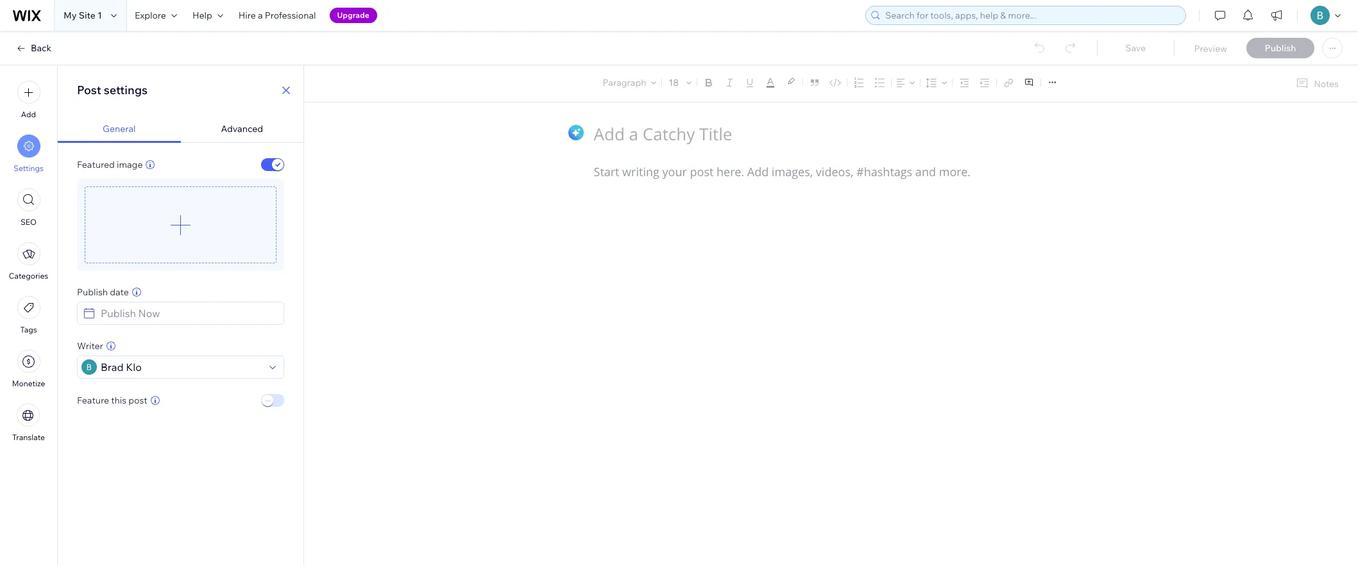 Task type: locate. For each thing, give the bounding box(es) containing it.
this
[[111, 395, 126, 407]]

translate button
[[12, 404, 45, 443]]

settings
[[104, 83, 148, 98]]

Publish date field
[[97, 303, 280, 325]]

explore
[[135, 10, 166, 21]]

Search for tools, apps, help & more... field
[[881, 6, 1182, 24]]

notes
[[1314, 78, 1339, 89]]

help
[[192, 10, 212, 21]]

advanced
[[221, 123, 263, 135]]

monetize
[[12, 379, 45, 389]]

settings button
[[14, 135, 44, 173]]

categories button
[[9, 242, 48, 281]]

seo
[[20, 217, 37, 227]]

my
[[64, 10, 77, 21]]

a
[[258, 10, 263, 21]]

Add a Catchy Title text field
[[594, 123, 1055, 145]]

publish
[[77, 287, 108, 298]]

categories
[[9, 271, 48, 281]]

paragraph
[[603, 77, 646, 89]]

tab list containing general
[[58, 115, 303, 143]]

general button
[[58, 115, 181, 143]]

add button
[[17, 81, 40, 119]]

seo button
[[17, 189, 40, 227]]

image
[[117, 159, 143, 171]]

menu
[[0, 73, 57, 450]]

translate
[[12, 433, 45, 443]]

site
[[79, 10, 96, 21]]

post
[[128, 395, 147, 407]]

hire a professional
[[238, 10, 316, 21]]

hire
[[238, 10, 256, 21]]

add
[[21, 110, 36, 119]]

general
[[103, 123, 136, 135]]

help button
[[185, 0, 231, 31]]

hire a professional link
[[231, 0, 324, 31]]

tab list
[[58, 115, 303, 143]]

upgrade button
[[329, 8, 377, 23]]



Task type: describe. For each thing, give the bounding box(es) containing it.
notes button
[[1291, 75, 1343, 92]]

post settings
[[77, 83, 148, 98]]

featured image
[[77, 159, 143, 171]]

monetize button
[[12, 350, 45, 389]]

tags button
[[17, 296, 40, 335]]

upgrade
[[337, 10, 369, 20]]

post
[[77, 83, 101, 98]]

feature
[[77, 395, 109, 407]]

advanced button
[[181, 115, 303, 143]]

writer
[[77, 341, 103, 352]]

tags
[[20, 325, 37, 335]]

menu containing add
[[0, 73, 57, 450]]

professional
[[265, 10, 316, 21]]

Writer field
[[97, 357, 266, 378]]

featured
[[77, 159, 115, 171]]

settings
[[14, 164, 44, 173]]

my site 1
[[64, 10, 102, 21]]

date
[[110, 287, 129, 298]]

publish date
[[77, 287, 129, 298]]

paragraph button
[[600, 74, 659, 92]]

back
[[31, 42, 51, 54]]

1
[[98, 10, 102, 21]]

feature this post
[[77, 395, 147, 407]]

back button
[[15, 42, 51, 54]]



Task type: vqa. For each thing, say whether or not it's contained in the screenshot.
"Explore"
yes



